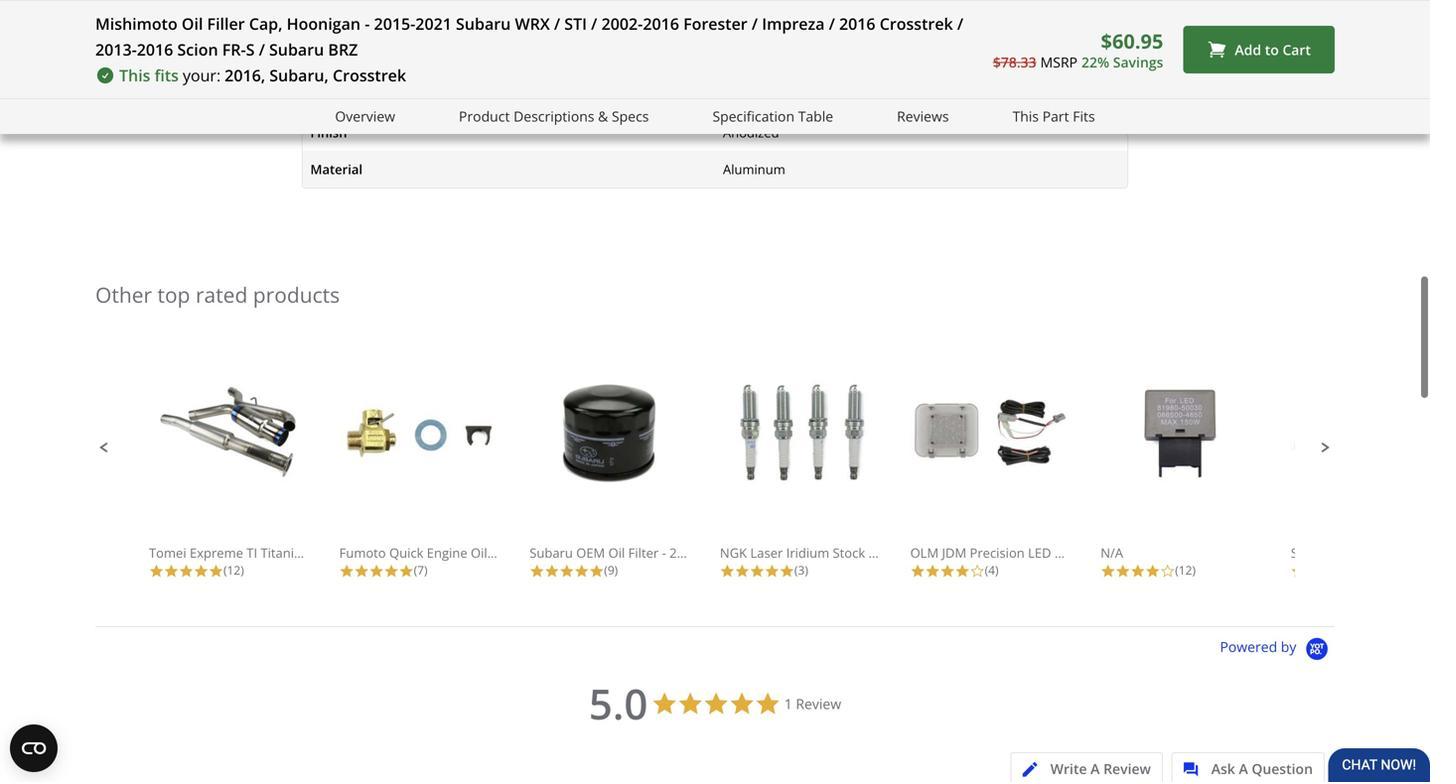Task type: vqa. For each thing, say whether or not it's contained in the screenshot.
$182.23 $191.82 msrp 5% savings
no



Task type: describe. For each thing, give the bounding box(es) containing it.
brz
[[328, 39, 358, 60]]

15 star image from the left
[[1146, 564, 1161, 579]]

write a review
[[1051, 760, 1151, 779]]

1 horizontal spatial 2016
[[643, 13, 679, 34]]

sti
[[565, 13, 587, 34]]

hoonigan
[[287, 13, 361, 34]]

mishimoto
[[95, 13, 178, 34]]

n/a link
[[1101, 380, 1260, 562]]

add to cart
[[1235, 40, 1311, 59]]

powered by link
[[1220, 637, 1335, 662]]

impreza
[[762, 13, 825, 34]]

1 vertical spatial crosstrek
[[333, 65, 406, 86]]

forester
[[684, 13, 748, 34]]

cart
[[1283, 40, 1311, 59]]

n/a
[[1101, 544, 1124, 562]]

9 star image from the left
[[589, 564, 604, 579]]

product descriptions & specs
[[459, 107, 649, 126]]

1 horizontal spatial oil
[[471, 544, 487, 562]]

4 star image from the left
[[369, 564, 384, 579]]

a for write
[[1091, 760, 1100, 779]]

drain
[[491, 544, 524, 562]]

filter
[[629, 544, 659, 562]]

subaru,
[[269, 65, 329, 86]]

top
[[157, 280, 190, 309]]

laser
[[751, 544, 783, 562]]

ti
[[247, 544, 257, 562]]

(12) for n/a
[[1175, 562, 1196, 578]]

powered by
[[1220, 637, 1300, 656]]

0 vertical spatial subaru
[[456, 13, 511, 34]]

review inside write a review dropdown button
[[1104, 760, 1151, 779]]

ngk laser iridium stock heat range...
[[720, 544, 948, 562]]

product
[[459, 107, 510, 126]]

2 vertical spatial subaru
[[530, 544, 573, 562]]

2 star image from the left
[[194, 564, 209, 579]]

1 jdm from the left
[[942, 544, 967, 562]]

ngk
[[720, 544, 747, 562]]

quick
[[389, 544, 424, 562]]

add
[[1235, 40, 1262, 59]]

9 total reviews element
[[530, 562, 689, 579]]

2013-
[[95, 39, 137, 60]]

$78.33
[[993, 52, 1037, 71]]

anodized
[[723, 124, 779, 142]]

this fits your: 2016, subaru, crosstrek
[[119, 65, 406, 86]]

engine
[[427, 544, 468, 562]]

2 horizontal spatial oil
[[609, 544, 625, 562]]

heat
[[869, 544, 897, 562]]

aluminum
[[723, 161, 786, 178]]

specification table link
[[713, 105, 834, 128]]

fits
[[1073, 107, 1095, 126]]

open widget image
[[10, 725, 58, 773]]

&
[[598, 107, 608, 126]]

(7)
[[414, 562, 428, 578]]

valve...
[[527, 544, 569, 562]]

other
[[95, 280, 152, 309]]

product descriptions & specs link
[[459, 105, 649, 128]]

question
[[1252, 760, 1313, 779]]

3 total reviews element
[[720, 562, 879, 579]]

olm jdm precision led lift gate...
[[911, 544, 1116, 562]]

mishimoto oil filler cap, hoonigan - 2015-2021 subaru wrx / sti / 2002-2016 forester / impreza / 2016 crosstrek / 2013-2016 scion fr-s / subaru brz
[[95, 13, 964, 60]]

0 horizontal spatial 2016
[[137, 39, 173, 60]]

10 star image from the left
[[765, 564, 780, 579]]

ask a question button
[[1172, 753, 1325, 783]]

fr-
[[222, 39, 246, 60]]

1 star image from the left
[[149, 564, 164, 579]]

back...
[[341, 544, 380, 562]]

(4)
[[985, 562, 999, 578]]

your:
[[183, 65, 221, 86]]

products
[[253, 280, 340, 309]]

empty star image
[[970, 564, 985, 579]]

1
[[785, 695, 792, 714]]

iridium
[[786, 544, 830, 562]]

2015- inside mishimoto oil filler cap, hoonigan - 2015-2021 subaru wrx / sti / 2002-2016 forester / impreza / 2016 crosstrek / 2013-2016 scion fr-s / subaru brz
[[374, 13, 416, 34]]

cat-
[[317, 544, 341, 562]]

scion
[[177, 39, 218, 60]]

10 star image from the left
[[780, 564, 795, 579]]

subispeed facelift jdm 
[[1291, 544, 1431, 562]]

3 star image from the left
[[209, 564, 224, 579]]

powered
[[1220, 637, 1278, 656]]

finish
[[310, 124, 347, 142]]

rated
[[196, 280, 248, 309]]

specification table
[[713, 107, 834, 126]]

led
[[1028, 544, 1052, 562]]

2 jdm from the left
[[1404, 544, 1429, 562]]

2 total reviews element
[[1291, 562, 1431, 579]]

range...
[[901, 544, 948, 562]]

msrp
[[1041, 52, 1078, 71]]

1 vertical spatial subaru
[[269, 39, 324, 60]]

ngk laser iridium stock heat range... link
[[720, 380, 948, 562]]

fumoto quick engine oil drain valve...
[[339, 544, 569, 562]]

subispeed
[[1291, 544, 1355, 562]]

savings
[[1113, 52, 1164, 71]]

fits
[[155, 65, 179, 86]]

14 star image from the left
[[1101, 564, 1116, 579]]

12 star image from the left
[[1116, 564, 1131, 579]]



Task type: locate. For each thing, give the bounding box(es) containing it.
this left fits
[[119, 65, 150, 86]]

wrx
[[515, 13, 550, 34]]

oil
[[182, 13, 203, 34], [471, 544, 487, 562], [609, 544, 625, 562]]

1 horizontal spatial subaru
[[456, 13, 511, 34]]

precision
[[970, 544, 1025, 562]]

2015- right hoonigan
[[374, 13, 416, 34]]

reviews
[[897, 107, 949, 126]]

6 star image from the left
[[560, 564, 574, 579]]

12 total reviews element for tomei expreme ti titanium cat-back...
[[149, 562, 308, 579]]

0 horizontal spatial subaru
[[269, 39, 324, 60]]

22%
[[1082, 52, 1110, 71]]

- right hoonigan
[[365, 13, 370, 34]]

8 star image from the left
[[735, 564, 750, 579]]

descriptions
[[514, 107, 595, 126]]

(12) left ti
[[224, 562, 244, 578]]

write
[[1051, 760, 1087, 779]]

13 star image from the left
[[940, 564, 955, 579]]

0 horizontal spatial -
[[365, 13, 370, 34]]

color
[[310, 87, 344, 105]]

s
[[246, 39, 255, 60]]

subaru up subaru,
[[269, 39, 324, 60]]

write no frame image
[[1023, 763, 1048, 778]]

jdm
[[942, 544, 967, 562], [1404, 544, 1429, 562]]

0 horizontal spatial this
[[119, 65, 150, 86]]

subaru left wrx
[[456, 13, 511, 34]]

2015- inside subaru oem oil filter - 2015-2024... link
[[670, 544, 703, 562]]

1 vertical spatial -
[[662, 544, 666, 562]]

2 (12) from the left
[[1175, 562, 1196, 578]]

12 total reviews element for n/a
[[1101, 562, 1260, 579]]

0 horizontal spatial 2015-
[[374, 13, 416, 34]]

silver
[[723, 87, 756, 105]]

8 star image from the left
[[574, 564, 589, 579]]

titanium
[[261, 544, 314, 562]]

this left part
[[1013, 107, 1039, 126]]

oil left the drain
[[471, 544, 487, 562]]

crosstrek down brz
[[333, 65, 406, 86]]

subispeed facelift jdm link
[[1291, 380, 1431, 562]]

jdm right olm
[[942, 544, 967, 562]]

star image
[[164, 564, 179, 579], [179, 564, 194, 579], [339, 564, 354, 579], [369, 564, 384, 579], [530, 564, 545, 579], [560, 564, 574, 579], [720, 564, 735, 579], [735, 564, 750, 579], [750, 564, 765, 579], [780, 564, 795, 579], [911, 564, 925, 579], [925, 564, 940, 579], [940, 564, 955, 579], [1101, 564, 1116, 579], [1146, 564, 1161, 579], [1291, 564, 1306, 579]]

2002-
[[602, 13, 643, 34]]

11 star image from the left
[[955, 564, 970, 579]]

other top rated products
[[95, 280, 340, 309]]

1 horizontal spatial review
[[1104, 760, 1151, 779]]

11 star image from the left
[[911, 564, 925, 579]]

$60.95
[[1101, 27, 1164, 54]]

1 a from the left
[[1091, 760, 1100, 779]]

(12) for tomei expreme ti titanium cat-back...
[[224, 562, 244, 578]]

expreme
[[190, 544, 243, 562]]

0 horizontal spatial review
[[796, 695, 842, 714]]

7 star image from the left
[[720, 564, 735, 579]]

subaru left "oem"
[[530, 544, 573, 562]]

1 horizontal spatial 12 total reviews element
[[1101, 562, 1260, 579]]

subaru
[[456, 13, 511, 34], [269, 39, 324, 60], [530, 544, 573, 562]]

2024...
[[703, 544, 743, 562]]

reviews link
[[897, 105, 949, 128]]

1 12 total reviews element from the left
[[149, 562, 308, 579]]

(9)
[[604, 562, 618, 578]]

1 vertical spatial 2015-
[[670, 544, 703, 562]]

2015-
[[374, 13, 416, 34], [670, 544, 703, 562]]

a right write
[[1091, 760, 1100, 779]]

0 horizontal spatial jdm
[[942, 544, 967, 562]]

2016 left forester
[[643, 13, 679, 34]]

filler
[[207, 13, 245, 34]]

(12)
[[224, 562, 244, 578], [1175, 562, 1196, 578]]

4 total reviews element
[[911, 562, 1069, 579]]

ask a question
[[1212, 760, 1313, 779]]

2016 up fits
[[137, 39, 173, 60]]

4 star image from the left
[[354, 564, 369, 579]]

12 star image from the left
[[925, 564, 940, 579]]

facelift
[[1358, 544, 1401, 562]]

3 star image from the left
[[339, 564, 354, 579]]

2 star image from the left
[[179, 564, 194, 579]]

crosstrek up the reviews
[[880, 13, 953, 34]]

oil inside mishimoto oil filler cap, hoonigan - 2015-2021 subaru wrx / sti / 2002-2016 forester / impreza / 2016 crosstrek / 2013-2016 scion fr-s / subaru brz
[[182, 13, 203, 34]]

star image
[[149, 564, 164, 579], [194, 564, 209, 579], [209, 564, 224, 579], [354, 564, 369, 579], [384, 564, 399, 579], [399, 564, 414, 579], [545, 564, 560, 579], [574, 564, 589, 579], [589, 564, 604, 579], [765, 564, 780, 579], [955, 564, 970, 579], [1116, 564, 1131, 579], [1131, 564, 1146, 579]]

fumoto
[[339, 544, 386, 562]]

2 12 total reviews element from the left
[[1101, 562, 1260, 579]]

part
[[1043, 107, 1070, 126]]

stock
[[833, 544, 865, 562]]

0 vertical spatial -
[[365, 13, 370, 34]]

jdm right facelift at the bottom of the page
[[1404, 544, 1429, 562]]

1 vertical spatial this
[[1013, 107, 1039, 126]]

oil up scion on the top
[[182, 13, 203, 34]]

this
[[119, 65, 150, 86], [1013, 107, 1039, 126]]

16 star image from the left
[[1291, 564, 1306, 579]]

olm jdm precision led lift gate... link
[[911, 380, 1116, 562]]

0 vertical spatial review
[[796, 695, 842, 714]]

7 star image from the left
[[545, 564, 560, 579]]

a for ask
[[1239, 760, 1248, 779]]

2015- right "filter"
[[670, 544, 703, 562]]

cap,
[[249, 13, 283, 34]]

subaru oem oil filter - 2015-2024...
[[530, 544, 743, 562]]

crosstrek inside mishimoto oil filler cap, hoonigan - 2015-2021 subaru wrx / sti / 2002-2016 forester / impreza / 2016 crosstrek / 2013-2016 scion fr-s / subaru brz
[[880, 13, 953, 34]]

2 horizontal spatial 2016
[[839, 13, 876, 34]]

6 star image from the left
[[399, 564, 414, 579]]

gate...
[[1077, 544, 1116, 562]]

dialog image
[[1184, 763, 1209, 778]]

0 horizontal spatial oil
[[182, 13, 203, 34]]

oil right "oem"
[[609, 544, 625, 562]]

crosstrek
[[880, 13, 953, 34], [333, 65, 406, 86]]

olm
[[911, 544, 939, 562]]

5 star image from the left
[[384, 564, 399, 579]]

5.0
[[589, 675, 648, 732]]

1 (12) from the left
[[224, 562, 244, 578]]

write a review button
[[1011, 753, 1163, 783]]

specifications
[[649, 31, 781, 59]]

by
[[1281, 637, 1297, 656]]

2016 right impreza
[[839, 13, 876, 34]]

0 vertical spatial crosstrek
[[880, 13, 953, 34]]

subaru oem oil filter - 2015-2024... link
[[530, 380, 743, 562]]

overview link
[[335, 105, 395, 128]]

9 star image from the left
[[750, 564, 765, 579]]

0 vertical spatial this
[[119, 65, 150, 86]]

fumoto quick engine oil drain valve... link
[[339, 380, 569, 562]]

to
[[1265, 40, 1279, 59]]

2016
[[643, 13, 679, 34], [839, 13, 876, 34], [137, 39, 173, 60]]

1 star image from the left
[[164, 564, 179, 579]]

1 horizontal spatial -
[[662, 544, 666, 562]]

-
[[365, 13, 370, 34], [662, 544, 666, 562]]

0 horizontal spatial crosstrek
[[333, 65, 406, 86]]

a right ask on the bottom of page
[[1239, 760, 1248, 779]]

2 horizontal spatial subaru
[[530, 544, 573, 562]]

this for this part fits
[[1013, 107, 1039, 126]]

1 horizontal spatial jdm
[[1404, 544, 1429, 562]]

a
[[1091, 760, 1100, 779], [1239, 760, 1248, 779]]

(3)
[[795, 562, 809, 578]]

13 star image from the left
[[1131, 564, 1146, 579]]

1 horizontal spatial (12)
[[1175, 562, 1196, 578]]

1 horizontal spatial a
[[1239, 760, 1248, 779]]

5.0 star rating element
[[589, 675, 648, 732]]

this for this fits your: 2016, subaru, crosstrek
[[119, 65, 150, 86]]

lift
[[1055, 544, 1074, 562]]

review right write
[[1104, 760, 1151, 779]]

this part fits
[[1013, 107, 1095, 126]]

oem
[[576, 544, 605, 562]]

12 total reviews element
[[149, 562, 308, 579], [1101, 562, 1260, 579]]

5 star image from the left
[[530, 564, 545, 579]]

7 total reviews element
[[339, 562, 498, 579]]

overview
[[335, 107, 395, 126]]

empty star image
[[1161, 564, 1175, 579]]

1 review
[[785, 695, 842, 714]]

1 horizontal spatial this
[[1013, 107, 1039, 126]]

0 horizontal spatial (12)
[[224, 562, 244, 578]]

0 horizontal spatial a
[[1091, 760, 1100, 779]]

1 vertical spatial review
[[1104, 760, 1151, 779]]

0 horizontal spatial 12 total reviews element
[[149, 562, 308, 579]]

material
[[310, 161, 363, 178]]

- inside mishimoto oil filler cap, hoonigan - 2015-2021 subaru wrx / sti / 2002-2016 forester / impreza / 2016 crosstrek / 2013-2016 scion fr-s / subaru brz
[[365, 13, 370, 34]]

1 horizontal spatial crosstrek
[[880, 13, 953, 34]]

2 a from the left
[[1239, 760, 1248, 779]]

tomei expreme ti titanium cat-back... link
[[149, 380, 380, 562]]

0 vertical spatial 2015-
[[374, 13, 416, 34]]

$60.95 $78.33 msrp 22% savings
[[993, 27, 1164, 71]]

tomei
[[149, 544, 186, 562]]

- right "filter"
[[662, 544, 666, 562]]

tomei expreme ti titanium cat-back...
[[149, 544, 380, 562]]

specification
[[713, 107, 795, 126]]

2021
[[416, 13, 452, 34]]

review right 1
[[796, 695, 842, 714]]

1 horizontal spatial 2015-
[[670, 544, 703, 562]]

(12) right "n/a"
[[1175, 562, 1196, 578]]



